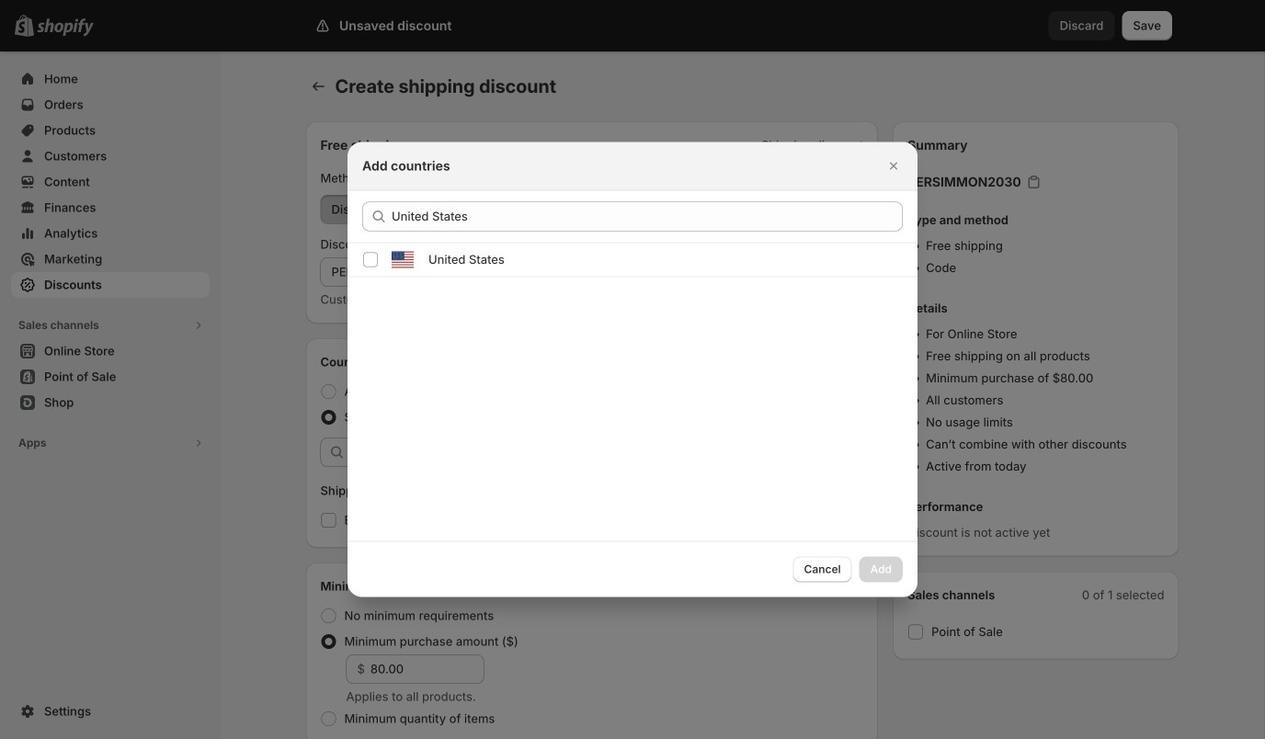 Task type: vqa. For each thing, say whether or not it's contained in the screenshot.
dialog
yes



Task type: locate. For each thing, give the bounding box(es) containing it.
dialog
[[0, 142, 1265, 597]]

Search countries text field
[[392, 202, 903, 231]]

shopify image
[[37, 18, 94, 37]]



